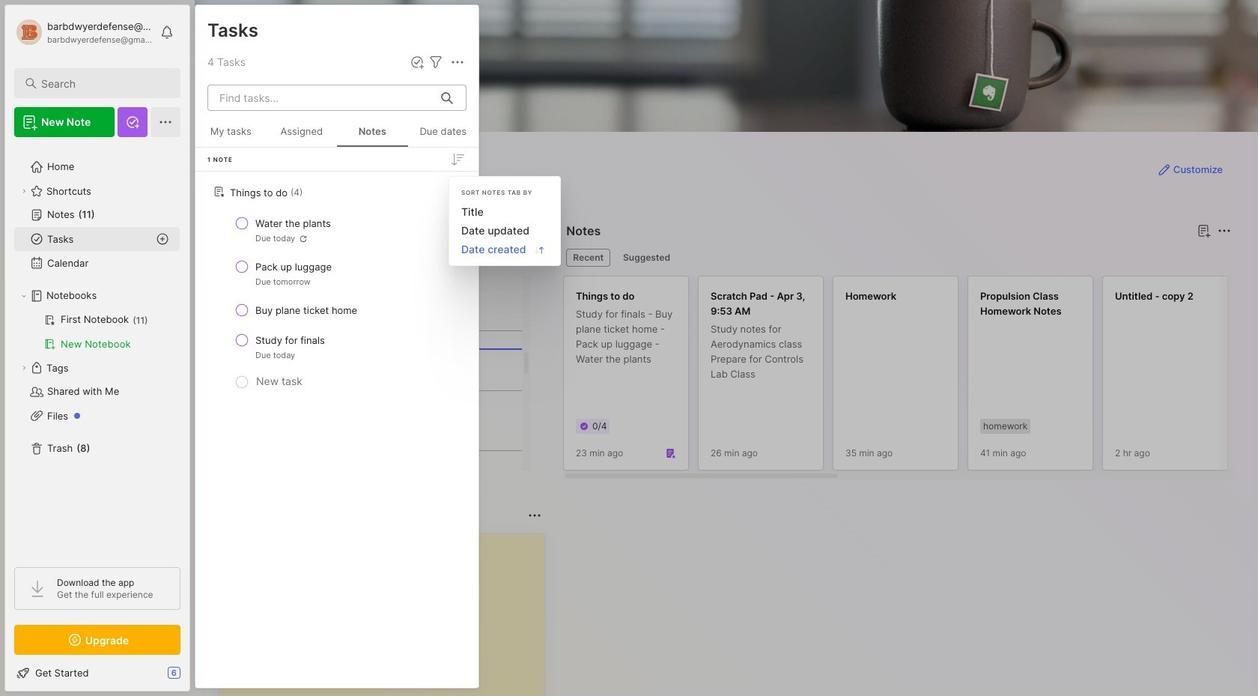 Task type: locate. For each thing, give the bounding box(es) containing it.
group
[[14, 308, 180, 356]]

row down buy plane ticket home 3 cell
[[202, 327, 473, 367]]

row
[[202, 210, 473, 250], [202, 253, 473, 294], [202, 297, 473, 324], [202, 327, 473, 367]]

buy plane ticket home 3 cell
[[256, 303, 358, 318]]

pack up luggage 2 cell
[[256, 259, 332, 274]]

filter tasks image
[[427, 53, 445, 71]]

row up study for finals 4 cell
[[202, 297, 473, 324]]

Account field
[[14, 17, 153, 47]]

4 row from the top
[[202, 327, 473, 367]]

row up pack up luggage 2 cell
[[202, 210, 473, 250]]

tab list
[[567, 249, 1230, 267]]

expand tags image
[[19, 363, 28, 372]]

tree
[[5, 146, 190, 554]]

row group
[[196, 178, 479, 393], [564, 276, 1259, 480]]

tab
[[567, 249, 611, 267], [617, 249, 677, 267]]

click to collapse image
[[189, 668, 200, 686]]

0 horizontal spatial tab
[[567, 249, 611, 267]]

1 horizontal spatial tab
[[617, 249, 677, 267]]

tree inside main element
[[5, 146, 190, 554]]

None search field
[[41, 74, 167, 92]]

row up buy plane ticket home 3 cell
[[202, 253, 473, 294]]

Start writing… text field
[[232, 534, 544, 696]]

Search text field
[[41, 76, 167, 91]]

new task image
[[410, 55, 425, 70]]



Task type: describe. For each thing, give the bounding box(es) containing it.
none search field inside main element
[[41, 74, 167, 92]]

0 horizontal spatial row group
[[196, 178, 479, 393]]

expand notebooks image
[[19, 291, 28, 300]]

2 tab from the left
[[617, 249, 677, 267]]

More actions and view options field
[[445, 53, 467, 71]]

more actions and view options image
[[449, 53, 467, 71]]

1 row from the top
[[202, 210, 473, 250]]

Sort options field
[[449, 150, 467, 168]]

water the plants 1 cell
[[256, 216, 331, 231]]

2 row from the top
[[202, 253, 473, 294]]

study for finals 4 cell
[[256, 333, 325, 348]]

1 tab from the left
[[567, 249, 611, 267]]

Find tasks… text field
[[211, 85, 432, 110]]

main element
[[0, 0, 195, 696]]

dropdown list menu
[[450, 202, 560, 259]]

Filter tasks field
[[427, 53, 445, 71]]

group inside main element
[[14, 308, 180, 356]]

3 row from the top
[[202, 297, 473, 324]]

1 horizontal spatial row group
[[564, 276, 1259, 480]]

Help and Learning task checklist field
[[5, 661, 190, 685]]



Task type: vqa. For each thing, say whether or not it's contained in the screenshot.
'Add a reminder' icon
no



